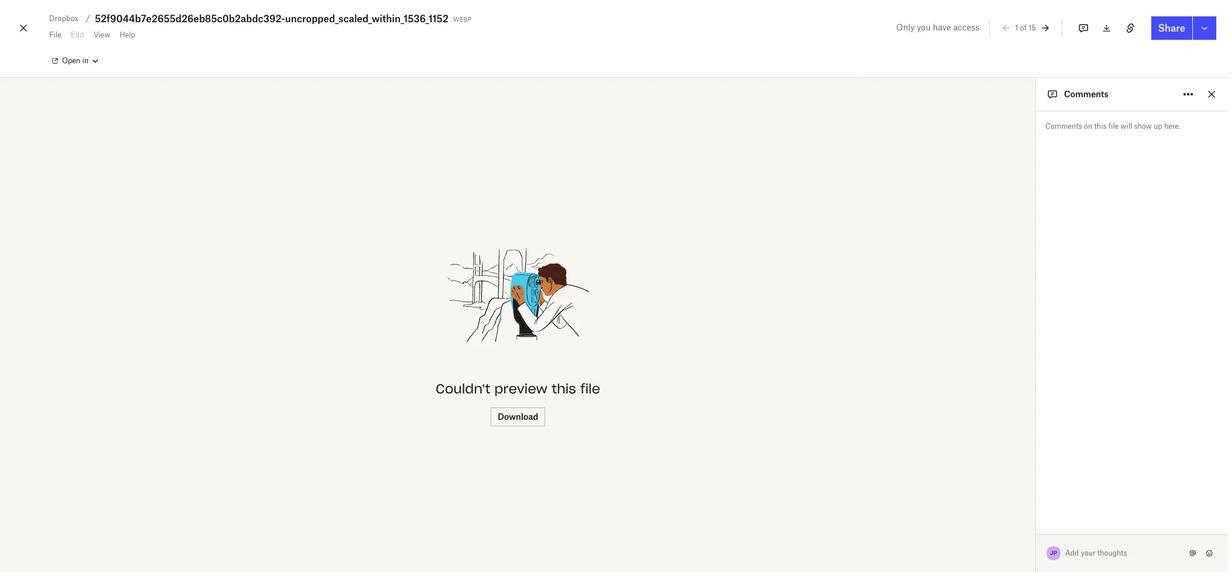 Task type: vqa. For each thing, say whether or not it's contained in the screenshot.
Microsoft_Pride_21_Intersex.jpg Uploaded
yes



Task type: describe. For each thing, give the bounding box(es) containing it.
1
[[1016, 23, 1019, 32]]

1 of 15
[[1016, 23, 1036, 32]]

your
[[1081, 549, 1096, 558]]

/ 52f9044b7e2655d26eb85c0b2abdc392-uncropped_scaled_within_1536_1152 webp
[[86, 13, 472, 25]]

open
[[62, 56, 80, 65]]

copy link
[[1157, 526, 1189, 535]]

close right sidebar image
[[1205, 87, 1219, 101]]

close image
[[16, 19, 30, 38]]

add your thoughts
[[1066, 549, 1128, 558]]

will
[[1121, 122, 1133, 131]]

share
[[1159, 22, 1186, 34]]

microsoft_pride_21_lesbian.jpg
[[984, 520, 1091, 529]]

to for microsoft_pride_21_pride_flag.jpg
[[1035, 430, 1041, 437]]

to for microsoft_pride_21_intersex.jpg
[[1035, 465, 1041, 472]]

microsoft_pride_21_neutrois.jpg
[[984, 382, 1093, 391]]

only
[[897, 22, 915, 32]]

you
[[917, 22, 931, 32]]

microsoft_pride_21_intersex.jpg
[[984, 451, 1092, 460]]

uploaded for microsoft_pride_21_pansexual.jpg
[[1007, 499, 1033, 506]]

add
[[1066, 549, 1080, 558]]

uploaded for microsoft_pride_21_intersex.jpg
[[1007, 465, 1033, 472]]

file for on
[[1109, 122, 1119, 131]]

microsoft_pride_21_pride_flag.jpg uploaded to
[[984, 417, 1099, 437]]

Add your thoughts text field
[[1066, 544, 1187, 563]]

show
[[1135, 122, 1152, 131]]

this for preview
[[552, 381, 576, 397]]

thoughts
[[1098, 549, 1128, 558]]

uploaded for microsoft_pride_21_neutrois.jpg
[[1007, 396, 1033, 403]]

microsoft_pride_21_demisexual.jpg
[[984, 313, 1104, 322]]

microsoft_pride_21_demisexual.jpg uploaded to
[[984, 313, 1104, 333]]

minutes
[[1005, 551, 1033, 560]]

access
[[954, 22, 980, 32]]

uploaded for microsoft_pride_21_bisexual.jpg
[[1007, 361, 1033, 368]]

uploading 12 of 64 items 7 minutes left
[[1000, 541, 1099, 560]]



Task type: locate. For each thing, give the bounding box(es) containing it.
uploaded inside microsoft_pride_21_neutrois.jpg uploaded to
[[1007, 396, 1033, 403]]

uploaded for microsoft_pride_21_pride_flag.jpg
[[1007, 430, 1033, 437]]

only you have access
[[897, 22, 980, 32]]

uploaded down microsoft_pride_21_bisexual.jpg
[[1007, 361, 1033, 368]]

uploading 12 of 64 items alert
[[955, 274, 1214, 572]]

microsoft_pride_21_neutrois.jpg uploaded to
[[984, 382, 1093, 403]]

here.
[[1165, 122, 1181, 131]]

to inside microsoft_pride_21_intersex.jpg uploaded to
[[1035, 465, 1041, 472]]

1 vertical spatial of
[[1054, 541, 1062, 551]]

microsoft_pride_21_intersex.jpg uploaded to
[[984, 451, 1092, 472]]

on
[[1085, 122, 1093, 131]]

64
[[1064, 541, 1074, 551]]

to for microsoft_pride_21_bisexual.jpg
[[1035, 361, 1041, 368]]

microsoft_pride_21_bisexual.jpg uploaded to
[[984, 347, 1093, 368]]

uploaded down microsoft_pride_21_intersex.jpg
[[1007, 465, 1033, 472]]

add your thoughts image
[[1066, 547, 1177, 560]]

to down microsoft_pride_21_bisexual.jpg
[[1035, 361, 1041, 368]]

to for microsoft_pride_21_demisexual.jpg
[[1035, 326, 1041, 333]]

2 to from the top
[[1035, 361, 1041, 368]]

uploaded for microsoft_pride_21_demisexual.jpg
[[1007, 326, 1033, 333]]

dropbox button
[[45, 12, 83, 26]]

0 vertical spatial file
[[1109, 122, 1119, 131]]

uploaded down microsoft_pride_21_pansexual.jpg
[[1007, 499, 1033, 506]]

4 to from the top
[[1035, 430, 1041, 437]]

0 vertical spatial comments
[[1065, 89, 1109, 99]]

comments up on
[[1065, 89, 1109, 99]]

help
[[120, 30, 135, 39]]

microsoft_pride_21_bisexual.jpg
[[984, 347, 1093, 356]]

to inside the microsoft_pride_21_demisexual.jpg uploaded to
[[1035, 326, 1041, 333]]

items
[[1076, 541, 1099, 551]]

microsoft_pride_21_pansexual.jpg
[[984, 486, 1099, 495]]

to down microsoft_pride_21_pride_flag.jpg
[[1035, 430, 1041, 437]]

to for microsoft_pride_21_pansexual.jpg
[[1035, 499, 1041, 506]]

share button
[[1152, 16, 1193, 40]]

this
[[1095, 122, 1107, 131], [552, 381, 576, 397]]

12
[[1043, 541, 1052, 551]]

7
[[1000, 551, 1003, 560]]

open in button
[[45, 52, 105, 70]]

52f9044b7e2655d26eb85c0b2abdc392-
[[95, 13, 285, 25]]

copy
[[1157, 526, 1175, 535]]

file
[[1109, 122, 1119, 131], [581, 381, 601, 397]]

to inside microsoft_pride_21_pride_flag.jpg uploaded to
[[1035, 430, 1041, 437]]

to for microsoft_pride_21_neutrois.jpg
[[1035, 396, 1041, 403]]

microsoft_pride_21_pansexual.jpg uploaded to
[[984, 486, 1099, 506]]

uploaded
[[1007, 326, 1033, 333], [1007, 361, 1033, 368], [1007, 396, 1033, 403], [1007, 430, 1033, 437], [1007, 465, 1033, 472], [1007, 499, 1033, 506]]

file for preview
[[581, 381, 601, 397]]

uploaded inside 'microsoft_pride_21_pansexual.jpg uploaded to'
[[1007, 499, 1033, 506]]

file
[[49, 30, 61, 39]]

couldn't preview this file
[[436, 381, 601, 397]]

uploaded inside microsoft_pride_21_intersex.jpg uploaded to
[[1007, 465, 1033, 472]]

jp
[[1050, 550, 1058, 557]]

comments on this file will show up here.
[[1046, 122, 1181, 131]]

webp
[[453, 13, 472, 23]]

0 horizontal spatial file
[[581, 381, 601, 397]]

6 to from the top
[[1035, 499, 1041, 506]]

uploading
[[1000, 541, 1041, 551]]

5 to from the top
[[1035, 465, 1041, 472]]

3 uploaded from the top
[[1007, 396, 1033, 403]]

0 horizontal spatial of
[[1021, 23, 1027, 32]]

/
[[86, 13, 90, 23]]

to inside microsoft_pride_21_neutrois.jpg uploaded to
[[1035, 396, 1041, 403]]

dropbox
[[49, 14, 78, 23]]

0 horizontal spatial this
[[552, 381, 576, 397]]

file button
[[45, 26, 66, 45]]

5 uploaded from the top
[[1007, 465, 1033, 472]]

uploaded inside the microsoft_pride_21_demisexual.jpg uploaded to
[[1007, 326, 1033, 333]]

this right on
[[1095, 122, 1107, 131]]

view
[[94, 30, 110, 39]]

of inside 'uploading 12 of 64 items 7 minutes left'
[[1054, 541, 1062, 551]]

1 vertical spatial this
[[552, 381, 576, 397]]

2 uploaded from the top
[[1007, 361, 1033, 368]]

1 horizontal spatial this
[[1095, 122, 1107, 131]]

copy link button
[[1151, 524, 1195, 538]]

left
[[1034, 551, 1045, 560]]

preview
[[495, 381, 548, 397]]

4 uploaded from the top
[[1007, 430, 1033, 437]]

uploaded down the microsoft_pride_21_demisexual.jpg
[[1007, 326, 1033, 333]]

comments
[[1065, 89, 1109, 99], [1046, 122, 1083, 131]]

of right '1'
[[1021, 23, 1027, 32]]

to inside microsoft_pride_21_bisexual.jpg uploaded to
[[1035, 361, 1041, 368]]

up
[[1154, 122, 1163, 131]]

open in
[[62, 56, 89, 65]]

uploaded inside microsoft_pride_21_bisexual.jpg uploaded to
[[1007, 361, 1033, 368]]

in
[[82, 56, 89, 65]]

uncropped_scaled_within_1536_1152
[[285, 13, 449, 25]]

to down the microsoft_pride_21_demisexual.jpg
[[1035, 326, 1041, 333]]

couldn't
[[436, 381, 491, 397]]

comments for comments on this file will show up here.
[[1046, 122, 1083, 131]]

1 horizontal spatial of
[[1054, 541, 1062, 551]]

to down microsoft_pride_21_neutrois.jpg
[[1035, 396, 1041, 403]]

this right preview on the bottom left of page
[[552, 381, 576, 397]]

15
[[1029, 23, 1036, 32]]

comments left on
[[1046, 122, 1083, 131]]

download button
[[491, 408, 546, 427]]

download
[[498, 412, 539, 422]]

help button
[[115, 26, 140, 45]]

uploaded inside microsoft_pride_21_pride_flag.jpg uploaded to
[[1007, 430, 1033, 437]]

1 horizontal spatial file
[[1109, 122, 1119, 131]]

uploaded down microsoft_pride_21_neutrois.jpg
[[1007, 396, 1033, 403]]

1 vertical spatial comments
[[1046, 122, 1083, 131]]

1 vertical spatial file
[[581, 381, 601, 397]]

1 to from the top
[[1035, 326, 1041, 333]]

uploaded down microsoft_pride_21_pride_flag.jpg
[[1007, 430, 1033, 437]]

this for on
[[1095, 122, 1107, 131]]

of
[[1021, 23, 1027, 32], [1054, 541, 1062, 551]]

to
[[1035, 326, 1041, 333], [1035, 361, 1041, 368], [1035, 396, 1041, 403], [1035, 430, 1041, 437], [1035, 465, 1041, 472], [1035, 499, 1041, 506]]

to down microsoft_pride_21_pansexual.jpg
[[1035, 499, 1041, 506]]

have
[[933, 22, 952, 32]]

6 uploaded from the top
[[1007, 499, 1033, 506]]

link
[[1177, 526, 1189, 535]]

view button
[[89, 26, 115, 45]]

0 vertical spatial of
[[1021, 23, 1027, 32]]

of right 12
[[1054, 541, 1062, 551]]

microsoft_pride_21_pride_flag.jpg
[[984, 417, 1099, 425]]

to inside 'microsoft_pride_21_pansexual.jpg uploaded to'
[[1035, 499, 1041, 506]]

3 to from the top
[[1035, 396, 1041, 403]]

to down microsoft_pride_21_intersex.jpg
[[1035, 465, 1041, 472]]

0 vertical spatial this
[[1095, 122, 1107, 131]]

1 uploaded from the top
[[1007, 326, 1033, 333]]

comments for comments
[[1065, 89, 1109, 99]]



